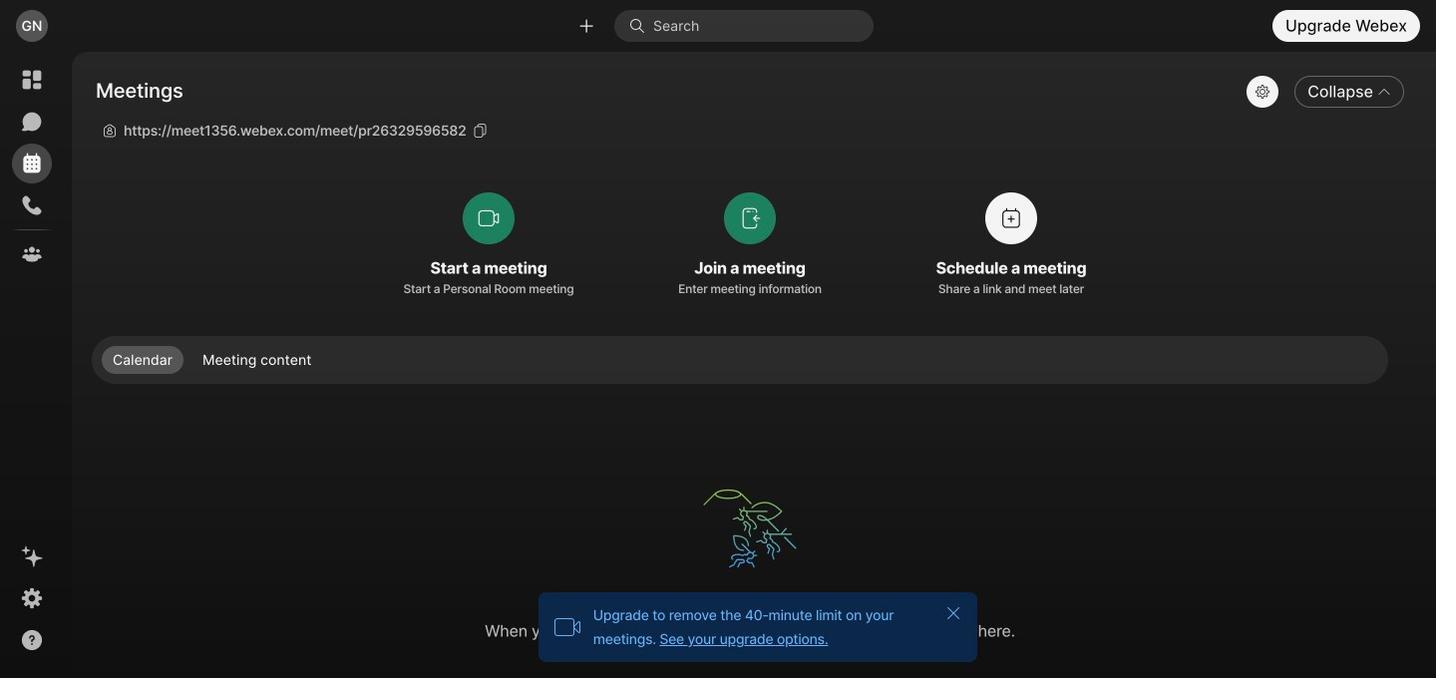 Task type: locate. For each thing, give the bounding box(es) containing it.
navigation
[[0, 52, 64, 679]]

camera_28 image
[[554, 614, 582, 642]]



Task type: vqa. For each thing, say whether or not it's contained in the screenshot.
DEVICES tab
no



Task type: describe. For each thing, give the bounding box(es) containing it.
cancel_16 image
[[946, 606, 962, 622]]

webex tab list
[[12, 60, 52, 274]]



